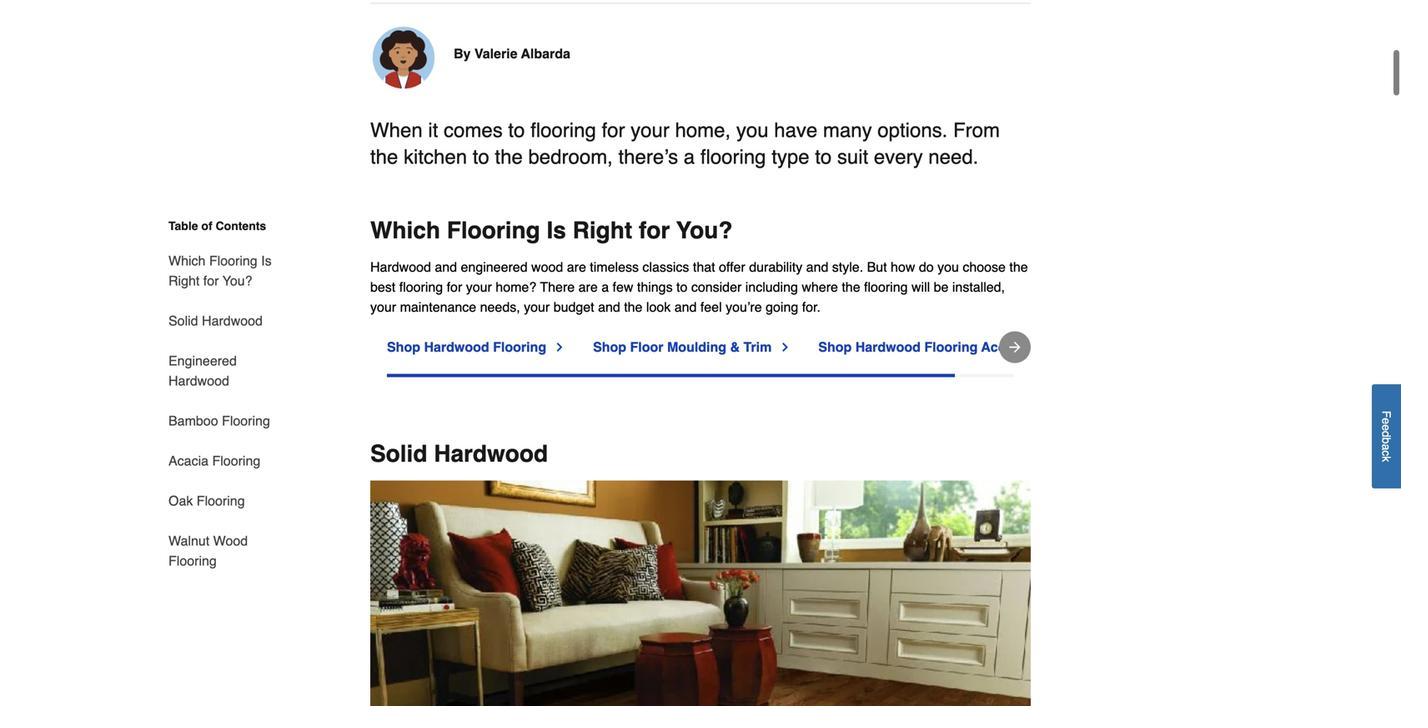Task type: describe. For each thing, give the bounding box(es) containing it.
walnut wood flooring
[[168, 532, 248, 567]]

f
[[1380, 411, 1393, 418]]

the down comes
[[495, 144, 523, 167]]

every
[[874, 144, 923, 167]]

2 e from the top
[[1380, 425, 1393, 431]]

the down when
[[370, 144, 398, 167]]

table
[[168, 218, 198, 231]]

and down few
[[598, 298, 620, 313]]

is inside "which flooring is right for you?"
[[261, 251, 272, 267]]

how
[[891, 258, 915, 273]]

best
[[370, 278, 396, 293]]

chevron right image for shop hardwood flooring
[[553, 339, 566, 352]]

and up the where
[[806, 258, 828, 273]]

hardwood inside hardwood and engineered wood are timeless classics that offer durability and style. but how do you choose the best flooring for your home? there are a few things to consider including where the flooring will be installed, your maintenance needs, your budget and the look and feel you're going for.
[[370, 258, 431, 273]]

hardwood for shop hardwood flooring link
[[424, 338, 489, 353]]

acacia flooring link
[[168, 439, 260, 480]]

need.
[[928, 144, 979, 167]]

when
[[370, 117, 423, 140]]

there
[[540, 278, 575, 293]]

bedroom,
[[528, 144, 613, 167]]

your down engineered on the left
[[466, 278, 492, 293]]

your down there
[[524, 298, 550, 313]]

table of contents element
[[148, 216, 274, 570]]

when it comes to flooring for your home, you have many options. from the kitchen to the bedroom, there's a flooring type to suit every need.
[[370, 117, 1000, 167]]

bamboo flooring
[[168, 412, 270, 427]]

valerie
[[474, 44, 517, 60]]

walnut
[[168, 532, 210, 547]]

classics
[[643, 258, 689, 273]]

that
[[693, 258, 715, 273]]

budget
[[553, 298, 594, 313]]

comes
[[444, 117, 503, 140]]

shop floor moulding & trim link
[[593, 336, 792, 356]]

wood
[[531, 258, 563, 273]]

trim
[[743, 338, 772, 353]]

shop hardwood flooring
[[387, 338, 546, 353]]

for.
[[802, 298, 821, 313]]

wood
[[213, 532, 248, 547]]

style.
[[832, 258, 863, 273]]

bamboo flooring link
[[168, 399, 270, 439]]

flooring inside 'link'
[[209, 251, 257, 267]]

going
[[766, 298, 798, 313]]

the down few
[[624, 298, 643, 313]]

bamboo
[[168, 412, 218, 427]]

there's
[[618, 144, 678, 167]]

including
[[745, 278, 798, 293]]

durability
[[749, 258, 802, 273]]

hardwood for the engineered hardwood "link"
[[168, 372, 229, 387]]

0 vertical spatial you?
[[676, 216, 733, 242]]

engineered
[[168, 352, 237, 367]]

look
[[646, 298, 671, 313]]

home,
[[675, 117, 731, 140]]

moulding
[[667, 338, 726, 353]]

but
[[867, 258, 887, 273]]

shop floor moulding & trim
[[593, 338, 772, 353]]

hardwood and engineered wood are timeless classics that offer durability and style. but how do you choose the best flooring for your home? there are a few things to consider including where the flooring will be installed, your maintenance needs, your budget and the look and feel you're going for.
[[370, 258, 1028, 313]]

will
[[911, 278, 930, 293]]

you inside when it comes to flooring for your home, you have many options. from the kitchen to the bedroom, there's a flooring type to suit every need.
[[736, 117, 769, 140]]

1 e from the top
[[1380, 418, 1393, 425]]

engineered hardwood link
[[168, 339, 274, 399]]

options.
[[878, 117, 948, 140]]

walnut wood flooring link
[[168, 520, 274, 570]]

timeless
[[590, 258, 639, 273]]

0 vertical spatial which flooring is right for you?
[[370, 216, 733, 242]]

needs,
[[480, 298, 520, 313]]

hardwood for the shop hardwood flooring accessories "link"
[[855, 338, 921, 353]]

the right choose
[[1009, 258, 1028, 273]]

consider
[[691, 278, 742, 293]]

c
[[1380, 451, 1393, 457]]

solid hardwood inside table of contents element
[[168, 311, 263, 327]]

from
[[953, 117, 1000, 140]]

many
[[823, 117, 872, 140]]

and left feel
[[674, 298, 697, 313]]

acacia
[[168, 452, 209, 467]]

flooring inside walnut wood flooring
[[168, 552, 217, 567]]

fawn oak smooth hardwood floor in a room with a tan sofa, red occasional tables and a tan bookcase. image
[[370, 479, 1031, 706]]

contents
[[216, 218, 266, 231]]

have
[[774, 117, 818, 140]]



Task type: locate. For each thing, give the bounding box(es) containing it.
are up there
[[567, 258, 586, 273]]

1 vertical spatial are
[[578, 278, 598, 293]]

arrow right image
[[1007, 337, 1023, 354]]

k
[[1380, 457, 1393, 462]]

installed,
[[952, 278, 1005, 293]]

1 horizontal spatial you?
[[676, 216, 733, 242]]

0 horizontal spatial solid
[[168, 311, 198, 327]]

1 vertical spatial solid
[[370, 439, 427, 466]]

flooring up acacia flooring in the bottom left of the page
[[222, 412, 270, 427]]

0 vertical spatial is
[[547, 216, 566, 242]]

for up maintenance
[[447, 278, 462, 293]]

flooring
[[530, 117, 596, 140], [700, 144, 766, 167], [399, 278, 443, 293], [864, 278, 908, 293]]

and up maintenance
[[435, 258, 457, 273]]

flooring down needs,
[[493, 338, 546, 353]]

1 horizontal spatial a
[[684, 144, 695, 167]]

chevron right image down budget
[[553, 339, 566, 352]]

a left few
[[601, 278, 609, 293]]

right up solid hardwood "link"
[[168, 271, 200, 287]]

flooring up bedroom,
[[530, 117, 596, 140]]

the down style.
[[842, 278, 860, 293]]

and
[[435, 258, 457, 273], [806, 258, 828, 273], [598, 298, 620, 313], [674, 298, 697, 313]]

table of contents
[[168, 218, 266, 231]]

0 horizontal spatial which flooring is right for you?
[[168, 251, 272, 287]]

choose
[[963, 258, 1006, 273]]

1 vertical spatial which flooring is right for you?
[[168, 251, 272, 287]]

a inside when it comes to flooring for your home, you have many options. from the kitchen to the bedroom, there's a flooring type to suit every need.
[[684, 144, 695, 167]]

shop hardwood flooring accessories
[[818, 338, 1060, 353]]

a inside hardwood and engineered wood are timeless classics that offer durability and style. but how do you choose the best flooring for your home? there are a few things to consider including where the flooring will be installed, your maintenance needs, your budget and the look and feel you're going for.
[[601, 278, 609, 293]]

to down comes
[[473, 144, 489, 167]]

0 vertical spatial which
[[370, 216, 440, 242]]

solid
[[168, 311, 198, 327], [370, 439, 427, 466]]

kitchen
[[404, 144, 467, 167]]

2 horizontal spatial shop
[[818, 338, 852, 353]]

0 horizontal spatial solid hardwood
[[168, 311, 263, 327]]

home?
[[496, 278, 536, 293]]

1 vertical spatial you
[[937, 258, 959, 273]]

1 horizontal spatial shop
[[593, 338, 626, 353]]

f e e d b a c k button
[[1372, 385, 1401, 489]]

shop for shop hardwood flooring accessories
[[818, 338, 852, 353]]

solid inside "link"
[[168, 311, 198, 327]]

e up the b
[[1380, 425, 1393, 431]]

few
[[613, 278, 633, 293]]

you?
[[676, 216, 733, 242], [222, 271, 252, 287]]

1 horizontal spatial solid hardwood
[[370, 439, 548, 466]]

your up there's
[[631, 117, 670, 140]]

do
[[919, 258, 934, 273]]

for inside when it comes to flooring for your home, you have many options. from the kitchen to the bedroom, there's a flooring type to suit every need.
[[602, 117, 625, 140]]

0 vertical spatial solid
[[168, 311, 198, 327]]

hardwood
[[370, 258, 431, 273], [202, 311, 263, 327], [424, 338, 489, 353], [855, 338, 921, 353], [168, 372, 229, 387], [434, 439, 548, 466]]

which down the 'table'
[[168, 251, 206, 267]]

which flooring is right for you? inside which flooring is right for you? 'link'
[[168, 251, 272, 287]]

flooring down home,
[[700, 144, 766, 167]]

scrollbar
[[387, 372, 955, 376]]

0 vertical spatial right
[[573, 216, 632, 242]]

chevron right image
[[553, 339, 566, 352], [778, 339, 792, 352]]

0 horizontal spatial which
[[168, 251, 206, 267]]

hardwood inside the shop hardwood flooring accessories "link"
[[855, 338, 921, 353]]

0 horizontal spatial you
[[736, 117, 769, 140]]

2 vertical spatial a
[[1380, 444, 1393, 451]]

1 horizontal spatial right
[[573, 216, 632, 242]]

3 shop from the left
[[818, 338, 852, 353]]

by
[[454, 44, 471, 60]]

chevron right image right the "trim"
[[778, 339, 792, 352]]

you inside hardwood and engineered wood are timeless classics that offer durability and style. but how do you choose the best flooring for your home? there are a few things to consider including where the flooring will be installed, your maintenance needs, your budget and the look and feel you're going for.
[[937, 258, 959, 273]]

offer
[[719, 258, 745, 273]]

for inside 'link'
[[203, 271, 219, 287]]

d
[[1380, 431, 1393, 438]]

1 shop from the left
[[387, 338, 420, 353]]

oak flooring link
[[168, 480, 245, 520]]

by valerie albarda
[[454, 44, 570, 60]]

right inside which flooring is right for you? 'link'
[[168, 271, 200, 287]]

to inside hardwood and engineered wood are timeless classics that offer durability and style. but how do you choose the best flooring for your home? there are a few things to consider including where the flooring will be installed, your maintenance needs, your budget and the look and feel you're going for.
[[676, 278, 687, 293]]

be
[[934, 278, 949, 293]]

1 vertical spatial right
[[168, 271, 200, 287]]

acacia flooring
[[168, 452, 260, 467]]

0 horizontal spatial you?
[[222, 271, 252, 287]]

is down contents
[[261, 251, 272, 267]]

valerie albarda image
[[370, 22, 437, 89]]

right
[[573, 216, 632, 242], [168, 271, 200, 287]]

1 vertical spatial is
[[261, 251, 272, 267]]

is
[[547, 216, 566, 242], [261, 251, 272, 267]]

0 vertical spatial are
[[567, 258, 586, 273]]

shop for shop floor moulding & trim
[[593, 338, 626, 353]]

oak
[[168, 492, 193, 507]]

f e e d b a c k
[[1380, 411, 1393, 462]]

you up be
[[937, 258, 959, 273]]

1 vertical spatial a
[[601, 278, 609, 293]]

accessories
[[981, 338, 1060, 353]]

hardwood inside engineered hardwood
[[168, 372, 229, 387]]

which up best
[[370, 216, 440, 242]]

is up wood
[[547, 216, 566, 242]]

1 horizontal spatial you
[[937, 258, 959, 273]]

your inside when it comes to flooring for your home, you have many options. from the kitchen to the bedroom, there's a flooring type to suit every need.
[[631, 117, 670, 140]]

shop
[[387, 338, 420, 353], [593, 338, 626, 353], [818, 338, 852, 353]]

where
[[802, 278, 838, 293]]

oak flooring
[[168, 492, 245, 507]]

it
[[428, 117, 438, 140]]

0 horizontal spatial shop
[[387, 338, 420, 353]]

are up budget
[[578, 278, 598, 293]]

which flooring is right for you? down "table of contents"
[[168, 251, 272, 287]]

flooring down be
[[924, 338, 978, 353]]

you left have
[[736, 117, 769, 140]]

right up timeless
[[573, 216, 632, 242]]

you
[[736, 117, 769, 140], [937, 258, 959, 273]]

shop inside "link"
[[818, 338, 852, 353]]

to right comes
[[508, 117, 525, 140]]

for
[[602, 117, 625, 140], [639, 216, 670, 242], [203, 271, 219, 287], [447, 278, 462, 293]]

type
[[772, 144, 809, 167]]

flooring inside "link"
[[924, 338, 978, 353]]

1 vertical spatial which
[[168, 251, 206, 267]]

for inside hardwood and engineered wood are timeless classics that offer durability and style. but how do you choose the best flooring for your home? there are a few things to consider including where the flooring will be installed, your maintenance needs, your budget and the look and feel you're going for.
[[447, 278, 462, 293]]

you? up solid hardwood "link"
[[222, 271, 252, 287]]

chevron right image inside shop floor moulding & trim link
[[778, 339, 792, 352]]

you? up that
[[676, 216, 733, 242]]

engineered
[[461, 258, 528, 273]]

a up k
[[1380, 444, 1393, 451]]

which
[[370, 216, 440, 242], [168, 251, 206, 267]]

feel
[[700, 298, 722, 313]]

0 vertical spatial solid hardwood
[[168, 311, 263, 327]]

for up classics
[[639, 216, 670, 242]]

1 horizontal spatial is
[[547, 216, 566, 242]]

the
[[370, 144, 398, 167], [495, 144, 523, 167], [1009, 258, 1028, 273], [842, 278, 860, 293], [624, 298, 643, 313]]

things
[[637, 278, 673, 293]]

&
[[730, 338, 740, 353]]

e
[[1380, 418, 1393, 425], [1380, 425, 1393, 431]]

1 horizontal spatial which
[[370, 216, 440, 242]]

1 vertical spatial solid hardwood
[[370, 439, 548, 466]]

2 horizontal spatial a
[[1380, 444, 1393, 451]]

shop hardwood flooring accessories link
[[818, 336, 1080, 356]]

b
[[1380, 438, 1393, 444]]

shop left floor
[[593, 338, 626, 353]]

hardwood inside solid hardwood "link"
[[202, 311, 263, 327]]

solid hardwood link
[[168, 299, 263, 339]]

0 horizontal spatial chevron right image
[[553, 339, 566, 352]]

flooring down contents
[[209, 251, 257, 267]]

0 vertical spatial a
[[684, 144, 695, 167]]

a down home,
[[684, 144, 695, 167]]

2 chevron right image from the left
[[778, 339, 792, 352]]

suit
[[837, 144, 868, 167]]

flooring down but
[[864, 278, 908, 293]]

floor
[[630, 338, 663, 353]]

2 shop from the left
[[593, 338, 626, 353]]

albarda
[[521, 44, 570, 60]]

for up solid hardwood "link"
[[203, 271, 219, 287]]

0 horizontal spatial a
[[601, 278, 609, 293]]

which flooring is right for you?
[[370, 216, 733, 242], [168, 251, 272, 287]]

are
[[567, 258, 586, 273], [578, 278, 598, 293]]

hardwood inside shop hardwood flooring link
[[424, 338, 489, 353]]

to down classics
[[676, 278, 687, 293]]

e up d
[[1380, 418, 1393, 425]]

shop hardwood flooring link
[[387, 336, 566, 356]]

a
[[684, 144, 695, 167], [601, 278, 609, 293], [1380, 444, 1393, 451]]

you're
[[726, 298, 762, 313]]

hardwood for solid hardwood "link"
[[202, 311, 263, 327]]

flooring right oak on the bottom left of page
[[197, 492, 245, 507]]

to left 'suit'
[[815, 144, 832, 167]]

shop down maintenance
[[387, 338, 420, 353]]

0 horizontal spatial is
[[261, 251, 272, 267]]

1 vertical spatial you?
[[222, 271, 252, 287]]

your down best
[[370, 298, 396, 313]]

1 horizontal spatial chevron right image
[[778, 339, 792, 352]]

0 vertical spatial you
[[736, 117, 769, 140]]

you? inside 'link'
[[222, 271, 252, 287]]

flooring
[[447, 216, 540, 242], [209, 251, 257, 267], [493, 338, 546, 353], [924, 338, 978, 353], [222, 412, 270, 427], [212, 452, 260, 467], [197, 492, 245, 507], [168, 552, 217, 567]]

shop for shop hardwood flooring
[[387, 338, 420, 353]]

a inside button
[[1380, 444, 1393, 451]]

which flooring is right for you? link
[[168, 239, 274, 299]]

1 horizontal spatial which flooring is right for you?
[[370, 216, 733, 242]]

chevron right image for shop floor moulding & trim
[[778, 339, 792, 352]]

flooring down walnut
[[168, 552, 217, 567]]

chevron right image inside shop hardwood flooring link
[[553, 339, 566, 352]]

shop down for.
[[818, 338, 852, 353]]

for up there's
[[602, 117, 625, 140]]

engineered hardwood
[[168, 352, 237, 387]]

which flooring is right for you? up wood
[[370, 216, 733, 242]]

flooring up engineered on the left
[[447, 216, 540, 242]]

of
[[201, 218, 212, 231]]

0 horizontal spatial right
[[168, 271, 200, 287]]

1 horizontal spatial solid
[[370, 439, 427, 466]]

flooring up maintenance
[[399, 278, 443, 293]]

flooring down bamboo flooring link
[[212, 452, 260, 467]]

which inside 'link'
[[168, 251, 206, 267]]

maintenance
[[400, 298, 476, 313]]

1 chevron right image from the left
[[553, 339, 566, 352]]



Task type: vqa. For each thing, say whether or not it's contained in the screenshot.
the a within the When it comes to flooring for your home, you have many options. From the kitchen to the bedroom, there's a flooring type to suit every need.
yes



